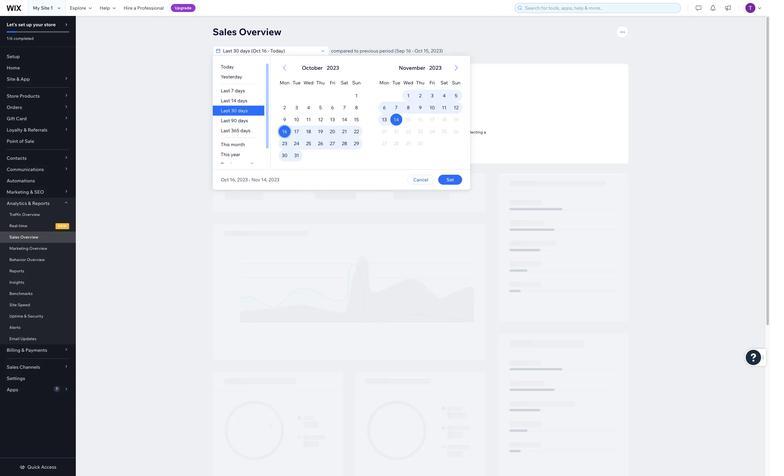 Task type: locate. For each thing, give the bounding box(es) containing it.
2023 right 16,
[[237, 177, 248, 183]]

sales for sales overview link
[[9, 235, 20, 240]]

oct
[[415, 48, 423, 54], [221, 177, 229, 183]]

- left the nov at left top
[[249, 177, 250, 183]]

2 vertical spatial site
[[9, 303, 17, 308]]

wed
[[304, 80, 314, 86], [404, 80, 414, 86]]

1 vertical spatial -
[[249, 177, 250, 183]]

row containing 23
[[279, 138, 363, 150]]

fri
[[330, 80, 335, 86], [430, 80, 435, 86]]

9 up enough
[[419, 105, 422, 111]]

row containing 1
[[379, 90, 462, 102]]

1 horizontal spatial reports
[[32, 201, 50, 207]]

1 vertical spatial 2
[[283, 105, 286, 111]]

month up year
[[231, 142, 245, 148]]

5
[[455, 93, 458, 99], [319, 105, 322, 111]]

mon
[[280, 80, 290, 86], [380, 80, 389, 86]]

time right the longer
[[416, 135, 424, 140]]

sales left on
[[420, 130, 429, 135]]

grid
[[271, 56, 371, 170], [371, 56, 470, 170]]

thu down november
[[416, 80, 425, 86]]

oct left 15,
[[415, 48, 423, 54]]

alert containing november
[[397, 64, 444, 72]]

1 horizontal spatial sales overview
[[213, 26, 282, 38]]

& for uptime
[[24, 314, 27, 319]]

25
[[306, 141, 311, 147]]

my
[[33, 5, 40, 11]]

14 inside cell
[[394, 117, 399, 123]]

marketing up behavior
[[9, 246, 28, 251]]

site speed
[[9, 303, 30, 308]]

this for this month
[[221, 142, 230, 148]]

1 horizontal spatial 7
[[343, 105, 346, 111]]

wed for 4
[[304, 80, 314, 86]]

0 vertical spatial 10
[[430, 105, 435, 111]]

last left 90
[[221, 118, 230, 124]]

1 horizontal spatial a
[[484, 130, 486, 135]]

automations link
[[0, 175, 76, 187]]

2 thu from the left
[[416, 80, 425, 86]]

0 vertical spatial 5
[[455, 93, 458, 99]]

1 horizontal spatial 2
[[419, 93, 422, 99]]

& left seo
[[30, 189, 33, 195]]

days up last 90 days
[[238, 108, 248, 114]]

row group
[[271, 90, 371, 170], [371, 90, 470, 170]]

a right "hire"
[[134, 5, 136, 11]]

to
[[355, 48, 359, 54]]

sales
[[213, 26, 237, 38], [9, 235, 20, 240], [7, 365, 19, 371]]

1 vertical spatial marketing
[[9, 246, 28, 251]]

17
[[294, 129, 299, 135]]

quick access button
[[19, 465, 56, 471]]

2 vertical spatial sales
[[7, 365, 19, 371]]

1 horizontal spatial 4
[[443, 93, 446, 99]]

marketing inside popup button
[[7, 189, 29, 195]]

2 tue from the left
[[393, 80, 400, 86]]

0 horizontal spatial sun
[[352, 80, 361, 86]]

last up the last 14 days
[[221, 88, 230, 94]]

this up this year
[[221, 142, 230, 148]]

18
[[306, 129, 311, 135]]

your right like
[[374, 130, 383, 135]]

my site 1
[[33, 5, 53, 11]]

1 horizontal spatial thu
[[416, 80, 425, 86]]

14 left 15
[[342, 117, 347, 123]]

1 horizontal spatial mon
[[380, 80, 389, 86]]

tue for 3
[[293, 80, 301, 86]]

mon tue wed thu down november
[[380, 80, 425, 86]]

1 mon from the left
[[280, 80, 290, 86]]

1
[[51, 5, 53, 11], [356, 93, 358, 99], [407, 93, 410, 99], [56, 387, 58, 392]]

point of sale link
[[0, 136, 76, 147]]

let's set up your store
[[7, 22, 56, 28]]

0 horizontal spatial -
[[249, 177, 250, 183]]

0 horizontal spatial time
[[19, 224, 27, 229]]

0 vertical spatial your
[[33, 22, 43, 28]]

0 vertical spatial 30
[[231, 108, 237, 114]]

11 up 18
[[306, 117, 311, 123]]

16 left "17" at the left
[[282, 129, 287, 135]]

page skeleton image
[[213, 174, 629, 477]]

0 vertical spatial 11
[[442, 105, 447, 111]]

nov
[[252, 177, 260, 183]]

0 horizontal spatial tue
[[293, 80, 301, 86]]

0 vertical spatial marketing
[[7, 189, 29, 195]]

0 vertical spatial month
[[231, 142, 245, 148]]

mon tue wed thu for 3
[[280, 80, 325, 86]]

1 horizontal spatial 12
[[454, 105, 459, 111]]

0 horizontal spatial mon
[[280, 80, 290, 86]]

days for last 30 days
[[238, 108, 248, 114]]

3 last from the top
[[221, 108, 230, 114]]

2 up enough
[[419, 93, 422, 99]]

days right 90
[[238, 118, 248, 124]]

6 up site
[[383, 105, 386, 111]]

last left 365
[[221, 128, 230, 134]]

october
[[302, 65, 323, 71]]

2
[[419, 93, 422, 99], [283, 105, 286, 111]]

0 vertical spatial reports
[[32, 201, 50, 207]]

reports down seo
[[32, 201, 50, 207]]

oct 16, 2023 - nov 14, 2023
[[221, 177, 279, 183]]

2 sat from the left
[[441, 80, 448, 86]]

0 vertical spatial 3
[[431, 93, 434, 99]]

0 vertical spatial oct
[[415, 48, 423, 54]]

1 down settings link
[[56, 387, 58, 392]]

1 horizontal spatial sun
[[452, 80, 461, 86]]

real-
[[9, 224, 19, 229]]

0 horizontal spatial a
[[134, 5, 136, 11]]

behavior overview link
[[0, 255, 76, 266]]

apps
[[7, 387, 18, 393]]

overview inside "link"
[[27, 258, 45, 263]]

upgrade
[[175, 5, 192, 10]]

0 horizontal spatial 5
[[319, 105, 322, 111]]

1 vertical spatial 30
[[282, 153, 288, 159]]

alerts
[[9, 326, 21, 330]]

1 vertical spatial sales
[[9, 235, 20, 240]]

& right loyalty
[[24, 127, 27, 133]]

traffic overview link
[[0, 209, 76, 221]]

1 tue from the left
[[293, 80, 301, 86]]

0 horizontal spatial 4
[[307, 105, 310, 111]]

1 up 15
[[356, 93, 358, 99]]

sales up on
[[429, 122, 440, 128]]

2 mon tue wed thu from the left
[[380, 80, 425, 86]]

0 horizontal spatial sat
[[341, 80, 348, 86]]

1 horizontal spatial 8
[[407, 105, 410, 111]]

13 up 20
[[330, 117, 335, 123]]

1 vertical spatial 11
[[306, 117, 311, 123]]

1 vertical spatial sales overview
[[9, 235, 38, 240]]

1 vertical spatial 10
[[294, 117, 299, 123]]

last 90 days
[[221, 118, 248, 124]]

sales channels button
[[0, 362, 76, 373]]

site down the home on the left of page
[[7, 76, 15, 82]]

0 horizontal spatial mon tue wed thu
[[280, 80, 325, 86]]

1 vertical spatial site
[[7, 76, 15, 82]]

row
[[279, 74, 363, 90], [379, 74, 462, 90], [379, 90, 462, 102], [279, 102, 363, 114], [379, 102, 462, 114], [279, 114, 363, 126], [379, 114, 462, 126], [279, 126, 363, 138], [379, 126, 462, 138], [279, 138, 363, 150], [379, 138, 462, 150], [279, 150, 363, 162]]

behavior overview
[[9, 258, 45, 263]]

7 up tuesday, november 14, 2023 cell in the right top of the page
[[395, 105, 398, 111]]

1 horizontal spatial oct
[[415, 48, 423, 54]]

1 vertical spatial 5
[[319, 105, 322, 111]]

2 last from the top
[[221, 98, 230, 104]]

selecting
[[466, 130, 483, 135]]

2 mon from the left
[[380, 80, 389, 86]]

11 up those in the top of the page
[[442, 105, 447, 111]]

7 up the 21
[[343, 105, 346, 111]]

monday, october 16, 2023 cell
[[279, 126, 291, 138]]

alert down compared
[[300, 64, 341, 72]]

6 up 20
[[331, 105, 334, 111]]

1 horizontal spatial -
[[412, 48, 414, 54]]

uptime
[[9, 314, 23, 319]]

0 horizontal spatial 10
[[294, 117, 299, 123]]

list box containing today
[[213, 62, 270, 170]]

sat for 11
[[441, 80, 448, 86]]

& left the app
[[16, 76, 20, 82]]

up
[[26, 22, 32, 28]]

marketing
[[7, 189, 29, 195], [9, 246, 28, 251]]

& right the billing
[[21, 348, 24, 354]]

1 horizontal spatial 13
[[382, 117, 387, 123]]

1 horizontal spatial your
[[374, 130, 383, 135]]

your right up
[[33, 22, 43, 28]]

1 grid from the left
[[271, 56, 371, 170]]

grid containing november
[[371, 56, 470, 170]]

2 fri from the left
[[430, 80, 435, 86]]

0 horizontal spatial fri
[[330, 80, 335, 86]]

mon tue wed thu
[[280, 80, 325, 86], [380, 80, 425, 86]]

sat for 7
[[341, 80, 348, 86]]

grid containing october
[[271, 56, 371, 170]]

row containing 9
[[279, 114, 363, 126]]

days up the last 14 days
[[235, 88, 245, 94]]

your inside not enough sales looks like your site didn't have any sales on those dates. try selecting a longer time period.
[[374, 130, 383, 135]]

compared to previous period (sep 16 - oct 15, 2023)
[[331, 48, 443, 54]]

0 horizontal spatial 11
[[306, 117, 311, 123]]

0 horizontal spatial 12
[[318, 117, 323, 123]]

1 last from the top
[[221, 88, 230, 94]]

your
[[33, 22, 43, 28], [374, 130, 383, 135]]

row containing 13
[[379, 114, 462, 126]]

14 up last 30 days
[[231, 98, 236, 104]]

traffic
[[9, 212, 21, 217]]

month up oct 16, 2023 - nov 14, 2023 at the left
[[241, 162, 255, 168]]

-
[[412, 48, 414, 54], [249, 177, 250, 183]]

billing & payments
[[7, 348, 47, 354]]

days up last 30 days
[[237, 98, 247, 104]]

1 vertical spatial time
[[19, 224, 27, 229]]

wed down november
[[404, 80, 414, 86]]

sat down 2023)
[[441, 80, 448, 86]]

& for billing
[[21, 348, 24, 354]]

set
[[18, 22, 25, 28]]

gift card button
[[0, 113, 76, 124]]

1 inside row
[[407, 93, 410, 99]]

insights link
[[0, 277, 76, 289]]

days for last 365 days
[[240, 128, 250, 134]]

oct left 16,
[[221, 177, 229, 183]]

previous
[[221, 162, 240, 168]]

this left year
[[221, 152, 230, 158]]

0 vertical spatial 2
[[419, 93, 422, 99]]

access
[[41, 465, 56, 471]]

0 horizontal spatial 3
[[295, 105, 298, 111]]

1 horizontal spatial 9
[[419, 105, 422, 111]]

this for this year
[[221, 152, 230, 158]]

0 horizontal spatial 9
[[283, 117, 286, 123]]

19
[[318, 129, 323, 135]]

cancel button
[[407, 175, 435, 185]]

0 horizontal spatial sales overview
[[9, 235, 38, 240]]

try
[[460, 130, 465, 135]]

1 horizontal spatial 16
[[406, 48, 411, 54]]

1 vertical spatial your
[[374, 130, 383, 135]]

0 vertical spatial time
[[416, 135, 424, 140]]

8 up 15
[[355, 105, 358, 111]]

2 up monday, october 16, 2023 cell
[[283, 105, 286, 111]]

& for analytics
[[28, 201, 31, 207]]

0 vertical spatial sales
[[213, 26, 237, 38]]

& for marketing
[[30, 189, 33, 195]]

13 left tuesday, november 14, 2023 cell in the right top of the page
[[382, 117, 387, 123]]

quick access
[[27, 465, 56, 471]]

1 horizontal spatial 14
[[342, 117, 347, 123]]

fri for 6
[[330, 80, 335, 86]]

analytics
[[7, 201, 27, 207]]

last 7 days
[[221, 88, 245, 94]]

- right '(sep'
[[412, 48, 414, 54]]

& right uptime at the bottom
[[24, 314, 27, 319]]

this
[[221, 142, 230, 148], [221, 152, 230, 158]]

2 horizontal spatial 7
[[395, 105, 398, 111]]

7
[[231, 88, 234, 94], [343, 105, 346, 111], [395, 105, 398, 111]]

1 alert from the left
[[300, 64, 341, 72]]

4 last from the top
[[221, 118, 230, 124]]

overview for behavior overview "link"
[[27, 258, 45, 263]]

1 horizontal spatial fri
[[430, 80, 435, 86]]

22
[[354, 129, 359, 135]]

time
[[416, 135, 424, 140], [19, 224, 27, 229]]

0 horizontal spatial alert
[[300, 64, 341, 72]]

1 sun from the left
[[352, 80, 361, 86]]

1 horizontal spatial wed
[[404, 80, 414, 86]]

of
[[19, 138, 24, 144]]

2 this from the top
[[221, 152, 230, 158]]

today
[[221, 64, 234, 70]]

this month
[[221, 142, 245, 148]]

sales overview
[[213, 26, 282, 38], [9, 235, 38, 240]]

1 mon tue wed thu from the left
[[280, 80, 325, 86]]

a right selecting
[[484, 130, 486, 135]]

2 row group from the left
[[371, 90, 470, 170]]

1 horizontal spatial tue
[[393, 80, 400, 86]]

last down the last 14 days
[[221, 108, 230, 114]]

0 vertical spatial sales overview
[[213, 26, 282, 38]]

7 up the last 14 days
[[231, 88, 234, 94]]

month for this month
[[231, 142, 245, 148]]

9 up monday, october 16, 2023 cell
[[283, 117, 286, 123]]

0 horizontal spatial 13
[[330, 117, 335, 123]]

30 up 90
[[231, 108, 237, 114]]

overview for marketing overview link on the left bottom of page
[[29, 246, 47, 251]]

1 inside "sidebar" 'element'
[[56, 387, 58, 392]]

0 horizontal spatial 2
[[283, 105, 286, 111]]

sidebar element
[[0, 16, 76, 477]]

sales inside popup button
[[7, 365, 19, 371]]

0 vertical spatial 12
[[454, 105, 459, 111]]

2 grid from the left
[[371, 56, 470, 170]]

14 left the not
[[394, 117, 399, 123]]

Search for tools, apps, help & more... field
[[524, 3, 679, 13]]

0 horizontal spatial reports
[[9, 269, 24, 274]]

thu down october
[[317, 80, 325, 86]]

1 horizontal spatial sat
[[441, 80, 448, 86]]

sat down compared
[[341, 80, 348, 86]]

sat
[[341, 80, 348, 86], [441, 80, 448, 86]]

2 horizontal spatial 14
[[394, 117, 399, 123]]

1 fri from the left
[[330, 80, 335, 86]]

mon tue wed thu down october
[[280, 80, 325, 86]]

1 vertical spatial oct
[[221, 177, 229, 183]]

site & app
[[7, 76, 30, 82]]

None field
[[221, 46, 319, 56]]

last down "last 7 days" on the top
[[221, 98, 230, 104]]

mon for 2
[[280, 80, 290, 86]]

1 thu from the left
[[317, 80, 325, 86]]

5 last from the top
[[221, 128, 230, 134]]

21
[[342, 129, 347, 135]]

marketing overview
[[9, 246, 47, 251]]

& down the marketing & seo
[[28, 201, 31, 207]]

& inside 'popup button'
[[24, 127, 27, 133]]

8 up the not
[[407, 105, 410, 111]]

1 horizontal spatial alert
[[397, 64, 444, 72]]

speed
[[18, 303, 30, 308]]

1 down november
[[407, 93, 410, 99]]

1 vertical spatial 16
[[282, 129, 287, 135]]

sales for sales channels popup button
[[7, 365, 19, 371]]

home link
[[0, 62, 76, 74]]

marketing up analytics
[[7, 189, 29, 195]]

30 down 23
[[282, 153, 288, 159]]

1 wed from the left
[[304, 80, 314, 86]]

a inside not enough sales looks like your site didn't have any sales on those dates. try selecting a longer time period.
[[484, 130, 486, 135]]

2 sun from the left
[[452, 80, 461, 86]]

store
[[44, 22, 56, 28]]

1 vertical spatial month
[[241, 162, 255, 168]]

days right 365
[[240, 128, 250, 134]]

site & app button
[[0, 74, 76, 85]]

site left speed
[[9, 303, 17, 308]]

days for last 7 days
[[235, 88, 245, 94]]

10 up on
[[430, 105, 435, 111]]

11
[[442, 105, 447, 111], [306, 117, 311, 123]]

hire a professional link
[[120, 0, 168, 16]]

real-time
[[9, 224, 27, 229]]

(sep
[[395, 48, 405, 54]]

time inside "sidebar" 'element'
[[19, 224, 27, 229]]

marketing for marketing & seo
[[7, 189, 29, 195]]

last 14 days
[[221, 98, 247, 104]]

security
[[28, 314, 43, 319]]

time down traffic overview
[[19, 224, 27, 229]]

2 alert from the left
[[397, 64, 444, 72]]

12 up 19
[[318, 117, 323, 123]]

didn't
[[391, 130, 402, 135]]

16
[[406, 48, 411, 54], [282, 129, 287, 135]]

1 vertical spatial a
[[484, 130, 486, 135]]

0 vertical spatial this
[[221, 142, 230, 148]]

10 up "17" at the left
[[294, 117, 299, 123]]

12 up dates.
[[454, 105, 459, 111]]

1 this from the top
[[221, 142, 230, 148]]

0 horizontal spatial wed
[[304, 80, 314, 86]]

loyalty
[[7, 127, 23, 133]]

row containing 2
[[279, 102, 363, 114]]

12
[[454, 105, 459, 111], [318, 117, 323, 123]]

list box
[[213, 62, 270, 170]]

0 horizontal spatial your
[[33, 22, 43, 28]]

site inside popup button
[[7, 76, 15, 82]]

1 vertical spatial this
[[221, 152, 230, 158]]

16 right '(sep'
[[406, 48, 411, 54]]

0 horizontal spatial 16
[[282, 129, 287, 135]]

alert
[[300, 64, 341, 72], [397, 64, 444, 72]]

reports up insights
[[9, 269, 24, 274]]

wed down october
[[304, 80, 314, 86]]

1 sat from the left
[[341, 80, 348, 86]]

alert down 15,
[[397, 64, 444, 72]]

2 wed from the left
[[404, 80, 414, 86]]

1 horizontal spatial time
[[416, 135, 424, 140]]

site right the my
[[41, 5, 50, 11]]

days
[[235, 88, 245, 94], [237, 98, 247, 104], [238, 108, 248, 114], [238, 118, 248, 124], [240, 128, 250, 134]]



Task type: describe. For each thing, give the bounding box(es) containing it.
1 vertical spatial reports
[[9, 269, 24, 274]]

dates.
[[447, 130, 459, 135]]

wed for 8
[[404, 80, 414, 86]]

thu for 5
[[317, 80, 325, 86]]

alerts link
[[0, 323, 76, 334]]

2023 right 14,
[[269, 177, 279, 183]]

updates
[[21, 337, 36, 342]]

point
[[7, 138, 18, 144]]

alert containing october
[[300, 64, 341, 72]]

last for last 14 days
[[221, 98, 230, 104]]

store products button
[[0, 91, 76, 102]]

0 vertical spatial 9
[[419, 105, 422, 111]]

2 8 from the left
[[407, 105, 410, 111]]

those
[[436, 130, 447, 135]]

last for last 365 days
[[221, 128, 230, 134]]

last for last 7 days
[[221, 88, 230, 94]]

enough
[[411, 122, 428, 128]]

explore
[[70, 5, 86, 11]]

new
[[58, 224, 67, 229]]

1 right the my
[[51, 5, 53, 11]]

2 13 from the left
[[382, 117, 387, 123]]

31
[[294, 153, 299, 159]]

benchmarks link
[[0, 289, 76, 300]]

14,
[[261, 177, 268, 183]]

1 horizontal spatial 3
[[431, 93, 434, 99]]

contacts
[[7, 155, 27, 161]]

days for last 14 days
[[237, 98, 247, 104]]

home
[[7, 65, 20, 71]]

1 horizontal spatial 30
[[282, 153, 288, 159]]

gift card
[[7, 116, 27, 122]]

traffic overview
[[9, 212, 40, 217]]

quick
[[27, 465, 40, 471]]

previous
[[360, 48, 379, 54]]

tue for 7
[[393, 80, 400, 86]]

marketing & seo
[[7, 189, 44, 195]]

1 vertical spatial sales
[[420, 130, 429, 135]]

app
[[21, 76, 30, 82]]

set
[[447, 177, 454, 183]]

your inside "sidebar" 'element'
[[33, 22, 43, 28]]

last 365 days
[[221, 128, 250, 134]]

0 vertical spatial a
[[134, 5, 136, 11]]

last for last 30 days
[[221, 108, 230, 114]]

reports inside popup button
[[32, 201, 50, 207]]

0 vertical spatial -
[[412, 48, 414, 54]]

communications
[[7, 167, 44, 173]]

uptime & security
[[9, 314, 43, 319]]

referrals
[[28, 127, 47, 133]]

site
[[384, 130, 390, 135]]

overview for sales overview link
[[20, 235, 38, 240]]

help button
[[96, 0, 120, 16]]

billing & payments button
[[0, 345, 76, 356]]

store products
[[7, 93, 40, 99]]

uptime & security link
[[0, 311, 76, 323]]

0 vertical spatial 4
[[443, 93, 446, 99]]

month for previous month
[[241, 162, 255, 168]]

1 row group from the left
[[271, 90, 371, 170]]

marketing overview link
[[0, 243, 76, 255]]

time inside not enough sales looks like your site didn't have any sales on those dates. try selecting a longer time period.
[[416, 135, 424, 140]]

period
[[380, 48, 394, 54]]

0 horizontal spatial 7
[[231, 88, 234, 94]]

sales overview inside "sidebar" 'element'
[[9, 235, 38, 240]]

settings link
[[0, 373, 76, 385]]

sun for 12
[[452, 80, 461, 86]]

orders button
[[0, 102, 76, 113]]

1 horizontal spatial 10
[[430, 105, 435, 111]]

this year
[[221, 152, 240, 158]]

2023)
[[431, 48, 443, 54]]

have
[[403, 130, 412, 135]]

23
[[282, 141, 287, 147]]

0 horizontal spatial 30
[[231, 108, 237, 114]]

28
[[342, 141, 347, 147]]

set button
[[438, 175, 462, 185]]

channels
[[20, 365, 40, 371]]

yesterday
[[221, 74, 242, 80]]

fri for 10
[[430, 80, 435, 86]]

loyalty & referrals button
[[0, 124, 76, 136]]

15
[[354, 117, 359, 123]]

orders
[[7, 105, 22, 110]]

2 6 from the left
[[383, 105, 386, 111]]

& for site
[[16, 76, 20, 82]]

2023 down 2023)
[[430, 65, 442, 71]]

1/6 completed
[[7, 36, 34, 41]]

16 inside monday, october 16, 2023 cell
[[282, 129, 287, 135]]

row containing 16
[[279, 126, 363, 138]]

90
[[231, 118, 237, 124]]

reports link
[[0, 266, 76, 277]]

mon tue wed thu for 7
[[380, 80, 425, 86]]

thu for 9
[[416, 80, 425, 86]]

365
[[231, 128, 239, 134]]

29
[[354, 141, 359, 147]]

16,
[[230, 177, 236, 183]]

hire a professional
[[124, 5, 164, 11]]

analytics & reports
[[7, 201, 50, 207]]

sun for 8
[[352, 80, 361, 86]]

marketing & seo button
[[0, 187, 76, 198]]

gift
[[7, 116, 15, 122]]

site for site & app
[[7, 76, 15, 82]]

1 horizontal spatial 5
[[455, 93, 458, 99]]

mon for 6
[[380, 80, 389, 86]]

products
[[20, 93, 40, 99]]

1 6 from the left
[[331, 105, 334, 111]]

0 vertical spatial 16
[[406, 48, 411, 54]]

0 vertical spatial site
[[41, 5, 50, 11]]

1 8 from the left
[[355, 105, 358, 111]]

24
[[294, 141, 299, 147]]

15,
[[424, 48, 430, 54]]

setup
[[7, 54, 20, 60]]

settings
[[7, 376, 25, 382]]

sales overview link
[[0, 232, 76, 243]]

overview for traffic overview link on the top left
[[22, 212, 40, 217]]

0 horizontal spatial 14
[[231, 98, 236, 104]]

last for last 90 days
[[221, 118, 230, 124]]

payments
[[26, 348, 47, 354]]

like
[[367, 130, 374, 135]]

27
[[330, 141, 335, 147]]

marketing for marketing overview
[[9, 246, 28, 251]]

1 vertical spatial 3
[[295, 105, 298, 111]]

email updates link
[[0, 334, 76, 345]]

1 13 from the left
[[330, 117, 335, 123]]

cancel
[[413, 177, 429, 183]]

0 horizontal spatial oct
[[221, 177, 229, 183]]

0 vertical spatial sales
[[429, 122, 440, 128]]

site for site speed
[[9, 303, 17, 308]]

days for last 90 days
[[238, 118, 248, 124]]

email updates
[[9, 337, 36, 342]]

row containing 30
[[279, 150, 363, 162]]

sale
[[25, 138, 34, 144]]

2023 down compared
[[327, 65, 339, 71]]

tuesday, november 14, 2023 cell
[[391, 114, 403, 126]]

billing
[[7, 348, 20, 354]]

behavior
[[9, 258, 26, 263]]

setup link
[[0, 51, 76, 62]]

& for loyalty
[[24, 127, 27, 133]]

row containing 6
[[379, 102, 462, 114]]

contacts button
[[0, 153, 76, 164]]

upgrade button
[[171, 4, 196, 12]]

automations
[[7, 178, 35, 184]]



Task type: vqa. For each thing, say whether or not it's contained in the screenshot.


